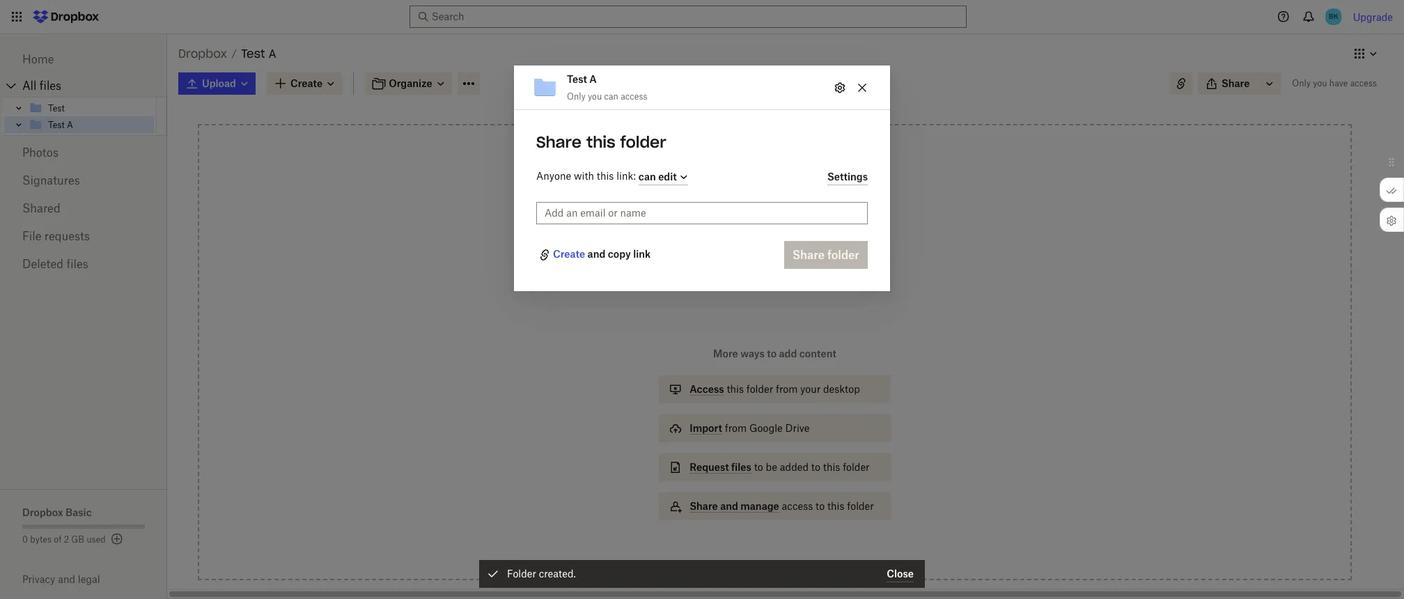 Task type: vqa. For each thing, say whether or not it's contained in the screenshot.
new related to device
no



Task type: locate. For each thing, give the bounding box(es) containing it.
photos
[[22, 146, 59, 160]]

only inside test a only you can access
[[567, 91, 586, 102]]

0 vertical spatial dropbox
[[178, 47, 227, 61]]

and for manage
[[721, 500, 739, 512]]

1 horizontal spatial share
[[690, 500, 718, 512]]

:
[[634, 170, 636, 182]]

files
[[40, 79, 61, 93], [66, 257, 88, 271], [741, 262, 761, 274], [732, 461, 752, 473]]

files right all
[[40, 79, 61, 93]]

only
[[1293, 78, 1312, 89], [567, 91, 586, 102]]

1 vertical spatial share
[[537, 132, 582, 152]]

2 vertical spatial access
[[782, 500, 813, 512]]

only up share this folder
[[567, 91, 586, 102]]

edit
[[659, 170, 677, 182]]

you inside test a only you can access
[[588, 91, 602, 102]]

add
[[779, 348, 797, 360]]

only you have access
[[1293, 78, 1378, 89]]

to right here
[[788, 262, 797, 274]]

drive
[[786, 422, 810, 434]]

used
[[87, 535, 106, 545]]

from
[[776, 383, 798, 395], [725, 422, 747, 434]]

0 horizontal spatial share
[[537, 132, 582, 152]]

global header element
[[0, 0, 1405, 34]]

files inside "link"
[[66, 257, 88, 271]]

test inside test link
[[48, 103, 65, 113]]

have
[[1330, 78, 1349, 89]]

folder
[[621, 132, 667, 152], [747, 383, 774, 395], [843, 461, 870, 473], [848, 500, 874, 512]]

can right :
[[639, 170, 656, 182]]

a for test a
[[67, 120, 73, 130]]

0 bytes of 2 gb used
[[22, 535, 106, 545]]

test for test a
[[48, 120, 65, 130]]

from left your in the right bottom of the page
[[776, 383, 798, 395]]

0 vertical spatial you
[[1314, 78, 1328, 89]]

folder created.
[[507, 568, 576, 580]]

be
[[766, 461, 778, 473]]

0 horizontal spatial dropbox
[[22, 507, 63, 518]]

Add an email or name text field
[[545, 206, 860, 221]]

2 vertical spatial and
[[58, 574, 75, 585]]

this right access
[[727, 383, 744, 395]]

share for share and manage access to this folder
[[690, 500, 718, 512]]

deleted
[[22, 257, 63, 271]]

dropbox link
[[178, 45, 227, 63]]

dropbox basic
[[22, 507, 92, 518]]

all files
[[22, 79, 61, 93]]

test link
[[29, 100, 154, 116]]

you
[[1314, 78, 1328, 89], [588, 91, 602, 102]]

this up the anyone with this link :
[[587, 132, 616, 152]]

access
[[1351, 78, 1378, 89], [621, 91, 648, 102], [782, 500, 813, 512]]

files for deleted
[[66, 257, 88, 271]]

test up share this folder
[[567, 73, 587, 85]]

2 vertical spatial a
[[67, 120, 73, 130]]

bytes
[[30, 535, 52, 545]]

share inside button
[[1222, 77, 1250, 89]]

and for legal
[[58, 574, 75, 585]]

desktop
[[824, 383, 860, 395]]

access right have
[[1351, 78, 1378, 89]]

test for test a only you can access
[[567, 73, 587, 85]]

share inside sharing modal dialog
[[537, 132, 582, 152]]

access right manage
[[782, 500, 813, 512]]

1 horizontal spatial from
[[776, 383, 798, 395]]

folder
[[507, 568, 537, 580]]

2 horizontal spatial and
[[721, 500, 739, 512]]

0
[[22, 535, 28, 545]]

test up photos at the left of page
[[48, 120, 65, 130]]

manage
[[741, 500, 780, 512]]

0 horizontal spatial access
[[621, 91, 648, 102]]

2 vertical spatial share
[[690, 500, 718, 512]]

test up the test a
[[48, 103, 65, 113]]

and left copy
[[588, 248, 606, 260]]

0 horizontal spatial you
[[588, 91, 602, 102]]

1 vertical spatial only
[[567, 91, 586, 102]]

1 vertical spatial link
[[634, 248, 651, 260]]

can up share this folder
[[605, 91, 619, 102]]

1 horizontal spatial can
[[639, 170, 656, 182]]

1 horizontal spatial and
[[588, 248, 606, 260]]

link right copy
[[634, 248, 651, 260]]

requests
[[45, 229, 90, 243]]

close button
[[887, 566, 914, 583]]

here
[[764, 262, 785, 274]]

1 vertical spatial dropbox
[[22, 507, 63, 518]]

created.
[[539, 568, 576, 580]]

shared link
[[22, 194, 145, 222]]

shared
[[22, 201, 60, 215]]

1 vertical spatial can
[[639, 170, 656, 182]]

1 vertical spatial a
[[590, 73, 597, 85]]

0 vertical spatial a
[[269, 47, 276, 61]]

file
[[22, 229, 41, 243]]

0 horizontal spatial can
[[605, 91, 619, 102]]

0 vertical spatial only
[[1293, 78, 1312, 89]]

a up share this folder
[[590, 73, 597, 85]]

your
[[801, 383, 821, 395]]

only left have
[[1293, 78, 1312, 89]]

dropbox left /
[[178, 47, 227, 61]]

a down test link
[[67, 120, 73, 130]]

this
[[587, 132, 616, 152], [597, 170, 614, 182], [727, 383, 744, 395], [824, 461, 841, 473], [828, 500, 845, 512]]

group
[[2, 97, 167, 136]]

0 horizontal spatial a
[[67, 120, 73, 130]]

upload,
[[800, 262, 835, 274]]

can edit
[[639, 170, 677, 182]]

a inside group
[[67, 120, 73, 130]]

group containing test
[[2, 97, 167, 136]]

from right import
[[725, 422, 747, 434]]

files left be
[[732, 461, 752, 473]]

home
[[22, 52, 54, 66]]

and inside more ways to add content element
[[721, 500, 739, 512]]

can
[[605, 91, 619, 102], [639, 170, 656, 182]]

0 vertical spatial and
[[588, 248, 606, 260]]

test inside test a only you can access
[[567, 73, 587, 85]]

link for :
[[617, 170, 634, 182]]

all files tree
[[2, 75, 167, 136]]

1 horizontal spatial you
[[1314, 78, 1328, 89]]

to right the added
[[812, 461, 821, 473]]

1 vertical spatial access
[[621, 91, 648, 102]]

and for copy
[[588, 248, 606, 260]]

0 horizontal spatial only
[[567, 91, 586, 102]]

settings
[[828, 170, 868, 182]]

2 horizontal spatial share
[[1222, 77, 1250, 89]]

2 horizontal spatial access
[[1351, 78, 1378, 89]]

share and manage access to this folder
[[690, 500, 874, 512]]

access for only you have access
[[1351, 78, 1378, 89]]

dropbox for dropbox / test a
[[178, 47, 227, 61]]

file requests
[[22, 229, 90, 243]]

to
[[788, 262, 797, 274], [767, 348, 777, 360], [754, 461, 764, 473], [812, 461, 821, 473], [816, 500, 825, 512]]

files inside drop files here to upload, or use the 'upload' button
[[741, 262, 761, 274]]

can edit button
[[639, 169, 690, 185]]

test right /
[[241, 47, 265, 61]]

and left manage
[[721, 500, 739, 512]]

files up the
[[741, 262, 761, 274]]

to left add
[[767, 348, 777, 360]]

share inside more ways to add content element
[[690, 500, 718, 512]]

close
[[887, 568, 914, 579]]

button
[[804, 277, 835, 289]]

and inside sharing modal dialog
[[588, 248, 606, 260]]

deleted files link
[[22, 250, 145, 278]]

gb
[[71, 535, 84, 545]]

2 horizontal spatial a
[[590, 73, 597, 85]]

request files to be added to this folder
[[690, 461, 870, 473]]

1 vertical spatial you
[[588, 91, 602, 102]]

added
[[780, 461, 809, 473]]

dropbox logo - go to the homepage image
[[28, 6, 104, 28]]

0 vertical spatial share
[[1222, 77, 1250, 89]]

0 vertical spatial access
[[1351, 78, 1378, 89]]

access inside test a only you can access
[[621, 91, 648, 102]]

1 horizontal spatial only
[[1293, 78, 1312, 89]]

files inside 'link'
[[40, 79, 61, 93]]

folder inside sharing modal dialog
[[621, 132, 667, 152]]

access inside more ways to add content element
[[782, 500, 813, 512]]

1 horizontal spatial dropbox
[[178, 47, 227, 61]]

test a link
[[29, 116, 154, 133]]

a inside test a only you can access
[[590, 73, 597, 85]]

files down file requests link
[[66, 257, 88, 271]]

and
[[588, 248, 606, 260], [721, 500, 739, 512], [58, 574, 75, 585]]

test
[[241, 47, 265, 61], [567, 73, 587, 85], [48, 103, 65, 113], [48, 120, 65, 130]]

0 vertical spatial link
[[617, 170, 634, 182]]

/
[[231, 47, 237, 59]]

and left legal
[[58, 574, 75, 585]]

test a only you can access
[[567, 73, 648, 102]]

1 horizontal spatial access
[[782, 500, 813, 512]]

link left can edit
[[617, 170, 634, 182]]

dropbox
[[178, 47, 227, 61], [22, 507, 63, 518]]

1 vertical spatial from
[[725, 422, 747, 434]]

test inside test a link
[[48, 120, 65, 130]]

files inside more ways to add content element
[[732, 461, 752, 473]]

a right /
[[269, 47, 276, 61]]

link
[[617, 170, 634, 182], [634, 248, 651, 260]]

this down request files to be added to this folder
[[828, 500, 845, 512]]

upgrade link
[[1354, 11, 1394, 23]]

access up share this folder
[[621, 91, 648, 102]]

settings button
[[828, 169, 868, 185]]

a
[[269, 47, 276, 61], [590, 73, 597, 85], [67, 120, 73, 130]]

request
[[690, 461, 729, 473]]

you left have
[[1314, 78, 1328, 89]]

1 vertical spatial and
[[721, 500, 739, 512]]

or
[[716, 277, 725, 289]]

dropbox up bytes at bottom
[[22, 507, 63, 518]]

basic
[[66, 507, 92, 518]]

share button
[[1199, 72, 1259, 95]]

0 vertical spatial can
[[605, 91, 619, 102]]

more ways to add content
[[714, 348, 837, 360]]

you up share this folder
[[588, 91, 602, 102]]

0 horizontal spatial and
[[58, 574, 75, 585]]

legal
[[78, 574, 100, 585]]

share
[[1222, 77, 1250, 89], [537, 132, 582, 152], [690, 500, 718, 512]]

alert
[[479, 560, 925, 588]]



Task type: describe. For each thing, give the bounding box(es) containing it.
access this folder from your desktop
[[690, 383, 860, 395]]

of
[[54, 535, 62, 545]]

files for request
[[732, 461, 752, 473]]

privacy and legal link
[[22, 574, 167, 585]]

create
[[553, 248, 586, 260]]

all
[[22, 79, 37, 93]]

sharing modal dialog
[[514, 66, 891, 403]]

alert containing close
[[479, 560, 925, 588]]

create link
[[553, 247, 586, 263]]

can inside dropdown button
[[639, 170, 656, 182]]

a for test a only you can access
[[590, 73, 597, 85]]

all files link
[[22, 75, 167, 97]]

test for test
[[48, 103, 65, 113]]

create and copy link
[[553, 248, 651, 260]]

privacy
[[22, 574, 55, 585]]

deleted files
[[22, 257, 88, 271]]

1 horizontal spatial a
[[269, 47, 276, 61]]

0 horizontal spatial from
[[725, 422, 747, 434]]

to down request files to be added to this folder
[[816, 500, 825, 512]]

copy
[[608, 248, 631, 260]]

anyone
[[537, 170, 572, 182]]

'upload'
[[764, 277, 801, 289]]

access for share and manage access to this folder
[[782, 500, 813, 512]]

more ways to add content element
[[657, 346, 894, 535]]

can inside test a only you can access
[[605, 91, 619, 102]]

to inside drop files here to upload, or use the 'upload' button
[[788, 262, 797, 274]]

get more space image
[[108, 531, 125, 548]]

with
[[574, 170, 594, 182]]

home link
[[22, 45, 145, 73]]

drop
[[716, 262, 739, 274]]

upgrade
[[1354, 11, 1394, 23]]

drop files here to upload, or use the 'upload' button
[[716, 262, 835, 289]]

0 vertical spatial from
[[776, 383, 798, 395]]

ways
[[741, 348, 765, 360]]

dropbox / test a
[[178, 47, 276, 61]]

link for and copy link
[[634, 248, 651, 260]]

this right the added
[[824, 461, 841, 473]]

signatures
[[22, 174, 80, 187]]

photos link
[[22, 139, 145, 167]]

share for share this folder
[[537, 132, 582, 152]]

privacy and legal
[[22, 574, 100, 585]]

more
[[714, 348, 739, 360]]

access
[[690, 383, 724, 395]]

the
[[747, 277, 762, 289]]

file requests link
[[22, 222, 145, 250]]

share for share
[[1222, 77, 1250, 89]]

google
[[750, 422, 783, 434]]

anyone with this link :
[[537, 170, 639, 182]]

this right with at the top of the page
[[597, 170, 614, 182]]

to left be
[[754, 461, 764, 473]]

use
[[728, 277, 744, 289]]

2
[[64, 535, 69, 545]]

dropbox for dropbox basic
[[22, 507, 63, 518]]

import from google drive
[[690, 422, 810, 434]]

import
[[690, 422, 723, 434]]

content
[[800, 348, 837, 360]]

test a
[[48, 120, 73, 130]]

share this folder
[[537, 132, 667, 152]]

files for drop
[[741, 262, 761, 274]]

signatures link
[[22, 167, 145, 194]]

files for all
[[40, 79, 61, 93]]



